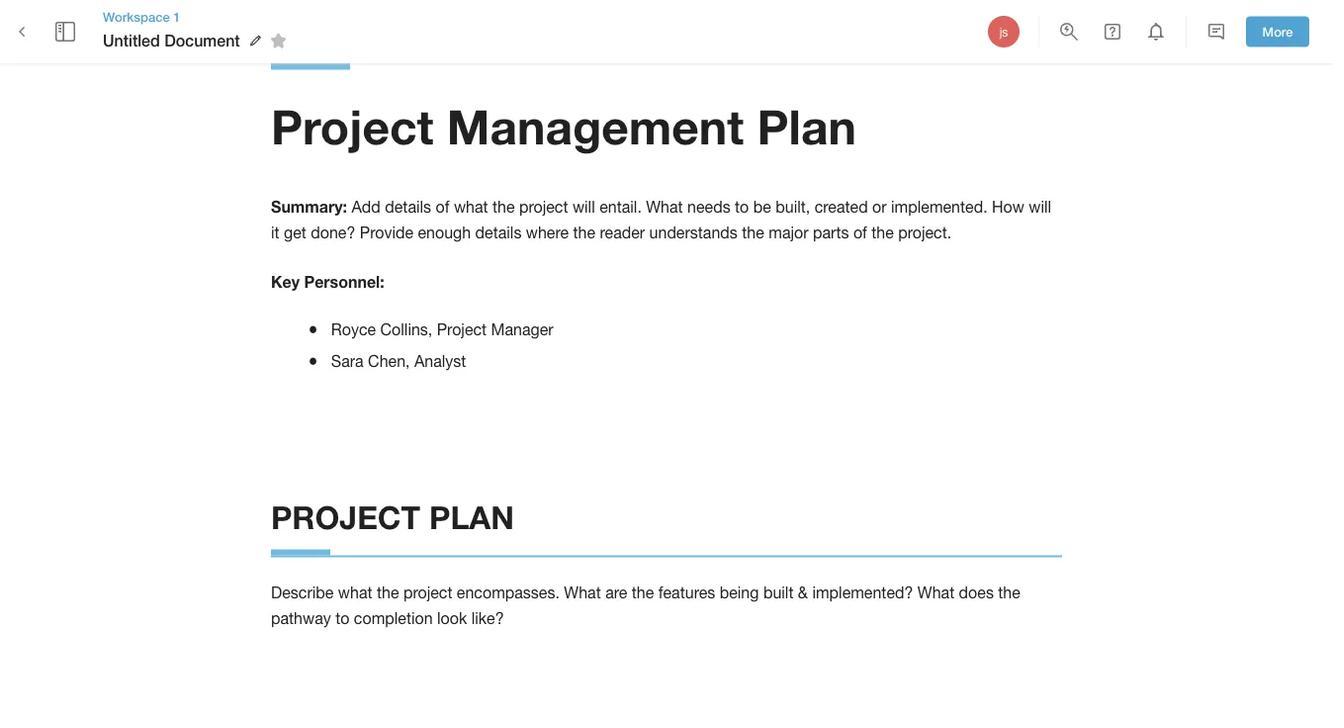 Task type: vqa. For each thing, say whether or not it's contained in the screenshot.
New
no



Task type: describe. For each thing, give the bounding box(es) containing it.
0 vertical spatial details
[[385, 198, 431, 216]]

to inside add details of what the project will entail. what needs to be built, created or implemented. how will it get done? provide enough details where the reader understands the major parts of the project.
[[735, 198, 749, 216]]

project
[[271, 498, 421, 536]]

completion
[[354, 609, 433, 628]]

does
[[959, 583, 994, 601]]

key personnel:
[[271, 272, 385, 291]]

sara chen, analyst
[[331, 352, 466, 371]]

what inside describe what the project encompasses. what are the features being built & implemented? what does the pathway to completion look like?
[[338, 583, 373, 601]]

chen,
[[368, 352, 410, 371]]

done?
[[311, 224, 356, 242]]

parts
[[813, 224, 849, 242]]

more
[[1263, 24, 1294, 39]]

how
[[992, 198, 1025, 216]]

project management plan
[[271, 98, 857, 155]]

1
[[173, 9, 181, 24]]

management
[[447, 98, 744, 155]]

where
[[526, 224, 569, 242]]

add details of what the project will entail. what needs to be built, created or implemented. how will it get done? provide enough details where the reader understands the major parts of the project.
[[271, 198, 1056, 242]]

what inside add details of what the project will entail. what needs to be built, created or implemented. how will it get done? provide enough details where the reader understands the major parts of the project.
[[646, 198, 683, 216]]

0 vertical spatial project
[[271, 98, 434, 155]]

describe
[[271, 583, 334, 601]]

document
[[164, 31, 240, 50]]

look
[[437, 609, 467, 628]]

untitled document
[[103, 31, 240, 50]]

0 horizontal spatial of
[[436, 198, 450, 216]]

key
[[271, 272, 300, 291]]

reader
[[600, 224, 645, 242]]

needs
[[688, 198, 731, 216]]

royce collins, project manager
[[331, 321, 554, 339]]

get
[[284, 224, 307, 242]]

2 horizontal spatial what
[[918, 583, 955, 601]]

major
[[769, 224, 809, 242]]

add
[[352, 198, 381, 216]]

project plan
[[271, 498, 514, 536]]

1 will from the left
[[573, 198, 595, 216]]

collins,
[[381, 321, 433, 339]]

implemented.
[[892, 198, 988, 216]]

what inside add details of what the project will entail. what needs to be built, created or implemented. how will it get done? provide enough details where the reader understands the major parts of the project.
[[454, 198, 488, 216]]



Task type: locate. For each thing, give the bounding box(es) containing it.
of right parts
[[854, 224, 868, 242]]

sara
[[331, 352, 364, 371]]

to
[[735, 198, 749, 216], [336, 609, 350, 628]]

details up provide
[[385, 198, 431, 216]]

what up the enough
[[454, 198, 488, 216]]

more button
[[1247, 16, 1310, 47]]

1 horizontal spatial details
[[475, 224, 522, 242]]

what
[[454, 198, 488, 216], [338, 583, 373, 601]]

being
[[720, 583, 759, 601]]

project up analyst
[[437, 321, 487, 339]]

pathway
[[271, 609, 331, 628]]

what
[[646, 198, 683, 216], [564, 583, 601, 601], [918, 583, 955, 601]]

untitled
[[103, 31, 160, 50]]

js button
[[985, 13, 1023, 50]]

describe what the project encompasses. what are the features being built & implemented? what does the pathway to completion look like?
[[271, 583, 1025, 628]]

project up where
[[519, 198, 568, 216]]

of up the enough
[[436, 198, 450, 216]]

provide
[[360, 224, 414, 242]]

project.
[[899, 224, 952, 242]]

1 vertical spatial project
[[437, 321, 487, 339]]

manager
[[491, 321, 554, 339]]

to right pathway
[[336, 609, 350, 628]]

project up the look at left bottom
[[404, 583, 453, 601]]

js
[[1000, 25, 1009, 39]]

2 will from the left
[[1029, 198, 1052, 216]]

what up completion
[[338, 583, 373, 601]]

1 horizontal spatial to
[[735, 198, 749, 216]]

0 vertical spatial what
[[454, 198, 488, 216]]

0 horizontal spatial what
[[564, 583, 601, 601]]

0 vertical spatial project
[[519, 198, 568, 216]]

details
[[385, 198, 431, 216], [475, 224, 522, 242]]

1 horizontal spatial what
[[646, 198, 683, 216]]

built
[[764, 583, 794, 601]]

it
[[271, 224, 280, 242]]

0 horizontal spatial what
[[338, 583, 373, 601]]

1 vertical spatial of
[[854, 224, 868, 242]]

1 horizontal spatial of
[[854, 224, 868, 242]]

what up the understands
[[646, 198, 683, 216]]

project up add
[[271, 98, 434, 155]]

enough
[[418, 224, 471, 242]]

to left "be"
[[735, 198, 749, 216]]

1 horizontal spatial project
[[519, 198, 568, 216]]

0 horizontal spatial to
[[336, 609, 350, 628]]

royce
[[331, 321, 376, 339]]

workspace
[[103, 9, 170, 24]]

understands
[[650, 224, 738, 242]]

features
[[659, 583, 716, 601]]

0 horizontal spatial details
[[385, 198, 431, 216]]

0 vertical spatial of
[[436, 198, 450, 216]]

favorite image
[[267, 29, 291, 53]]

1 vertical spatial what
[[338, 583, 373, 601]]

analyst
[[415, 352, 466, 371]]

of
[[436, 198, 450, 216], [854, 224, 868, 242]]

are
[[606, 583, 628, 601]]

0 horizontal spatial project
[[271, 98, 434, 155]]

be
[[754, 198, 772, 216]]

workspace 1
[[103, 9, 181, 24]]

built,
[[776, 198, 811, 216]]

will
[[573, 198, 595, 216], [1029, 198, 1052, 216]]

1 vertical spatial project
[[404, 583, 453, 601]]

or
[[873, 198, 887, 216]]

to inside describe what the project encompasses. what are the features being built & implemented? what does the pathway to completion look like?
[[336, 609, 350, 628]]

project
[[271, 98, 434, 155], [437, 321, 487, 339]]

implemented?
[[813, 583, 914, 601]]

project inside describe what the project encompasses. what are the features being built & implemented? what does the pathway to completion look like?
[[404, 583, 453, 601]]

plan
[[757, 98, 857, 155]]

project
[[519, 198, 568, 216], [404, 583, 453, 601]]

1 horizontal spatial what
[[454, 198, 488, 216]]

summary:
[[271, 197, 347, 216]]

like?
[[472, 609, 504, 628]]

1 vertical spatial details
[[475, 224, 522, 242]]

will right how at the top right of page
[[1029, 198, 1052, 216]]

what left are
[[564, 583, 601, 601]]

1 vertical spatial to
[[336, 609, 350, 628]]

will left the entail.
[[573, 198, 595, 216]]

personnel:
[[304, 272, 385, 291]]

plan
[[429, 498, 514, 536]]

0 horizontal spatial will
[[573, 198, 595, 216]]

&
[[798, 583, 808, 601]]

1 horizontal spatial will
[[1029, 198, 1052, 216]]

1 horizontal spatial project
[[437, 321, 487, 339]]

workspace 1 link
[[103, 8, 294, 26]]

0 vertical spatial to
[[735, 198, 749, 216]]

encompasses.
[[457, 583, 560, 601]]

0 horizontal spatial project
[[404, 583, 453, 601]]

what left does
[[918, 583, 955, 601]]

the
[[493, 198, 515, 216], [573, 224, 596, 242], [742, 224, 765, 242], [872, 224, 894, 242], [377, 583, 399, 601], [632, 583, 654, 601], [999, 583, 1021, 601]]

project inside add details of what the project will entail. what needs to be built, created or implemented. how will it get done? provide enough details where the reader understands the major parts of the project.
[[519, 198, 568, 216]]

created
[[815, 198, 868, 216]]

entail.
[[600, 198, 642, 216]]

details left where
[[475, 224, 522, 242]]



